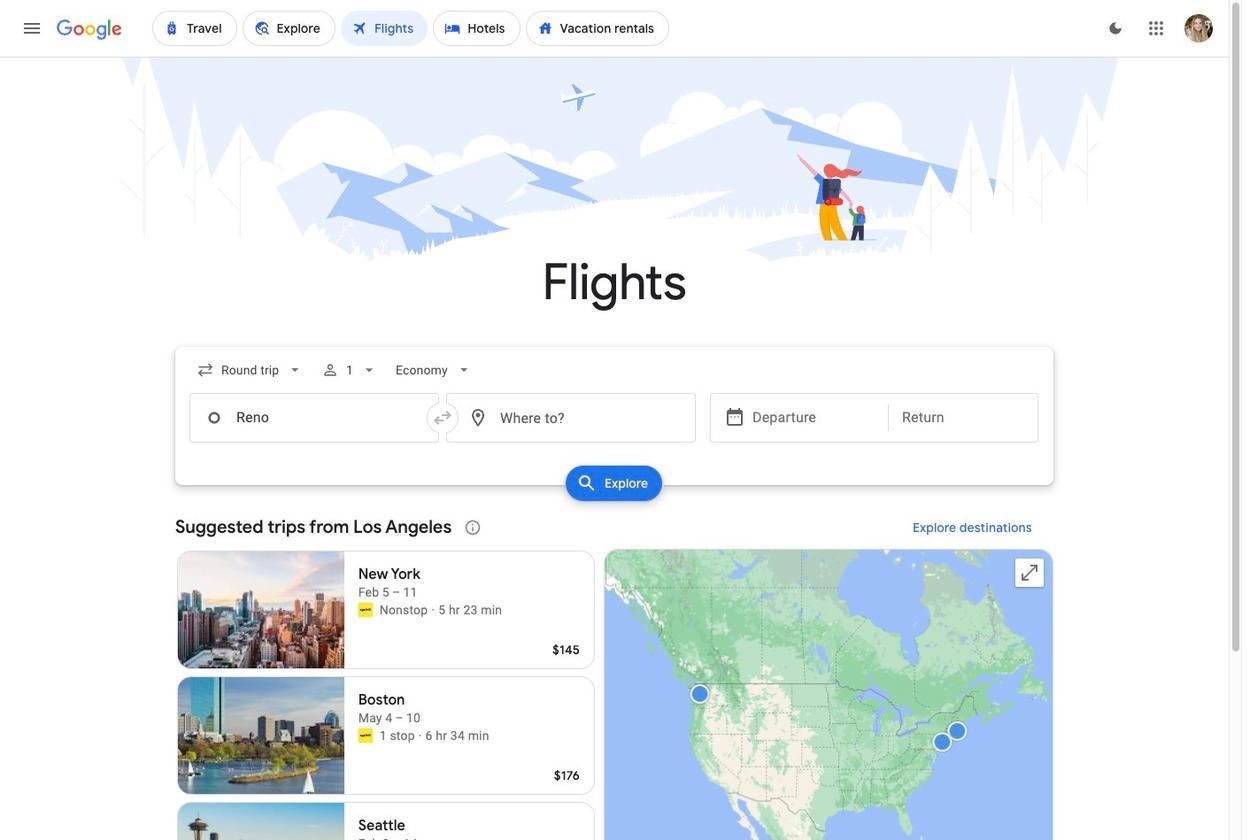 Task type: describe. For each thing, give the bounding box(es) containing it.
Where to? text field
[[446, 393, 696, 443]]

none text field inside the flight search field
[[190, 393, 439, 443]]

145 US dollars text field
[[553, 642, 580, 658]]

change appearance image
[[1095, 7, 1137, 50]]

Flight search field
[[161, 347, 1068, 507]]

 image for 176 us dollars text box
[[419, 727, 422, 745]]

Return text field
[[902, 394, 1025, 442]]



Task type: vqa. For each thing, say whether or not it's contained in the screenshot.
Flight search box
yes



Task type: locate. For each thing, give the bounding box(es) containing it.
spirit image
[[358, 603, 373, 617], [358, 729, 373, 743]]

176 US dollars text field
[[554, 768, 580, 784]]

None text field
[[190, 393, 439, 443]]

1 vertical spatial spirit image
[[358, 729, 373, 743]]

None field
[[190, 354, 311, 386], [389, 354, 480, 386], [190, 354, 311, 386], [389, 354, 480, 386]]

0 horizontal spatial  image
[[419, 727, 422, 745]]

2 spirit image from the top
[[358, 729, 373, 743]]

0 vertical spatial  image
[[432, 601, 435, 619]]

 image
[[432, 601, 435, 619], [419, 727, 422, 745]]

1 horizontal spatial  image
[[432, 601, 435, 619]]

Departure text field
[[753, 394, 875, 442]]

suggested trips from los angeles region
[[175, 507, 1054, 840]]

1 vertical spatial  image
[[419, 727, 422, 745]]

spirit image for 176 us dollars text box  image
[[358, 729, 373, 743]]

main menu image
[[21, 18, 43, 39]]

1 spirit image from the top
[[358, 603, 373, 617]]

0 vertical spatial spirit image
[[358, 603, 373, 617]]

 image for 145 us dollars text field
[[432, 601, 435, 619]]

spirit image for  image for 145 us dollars text field
[[358, 603, 373, 617]]



